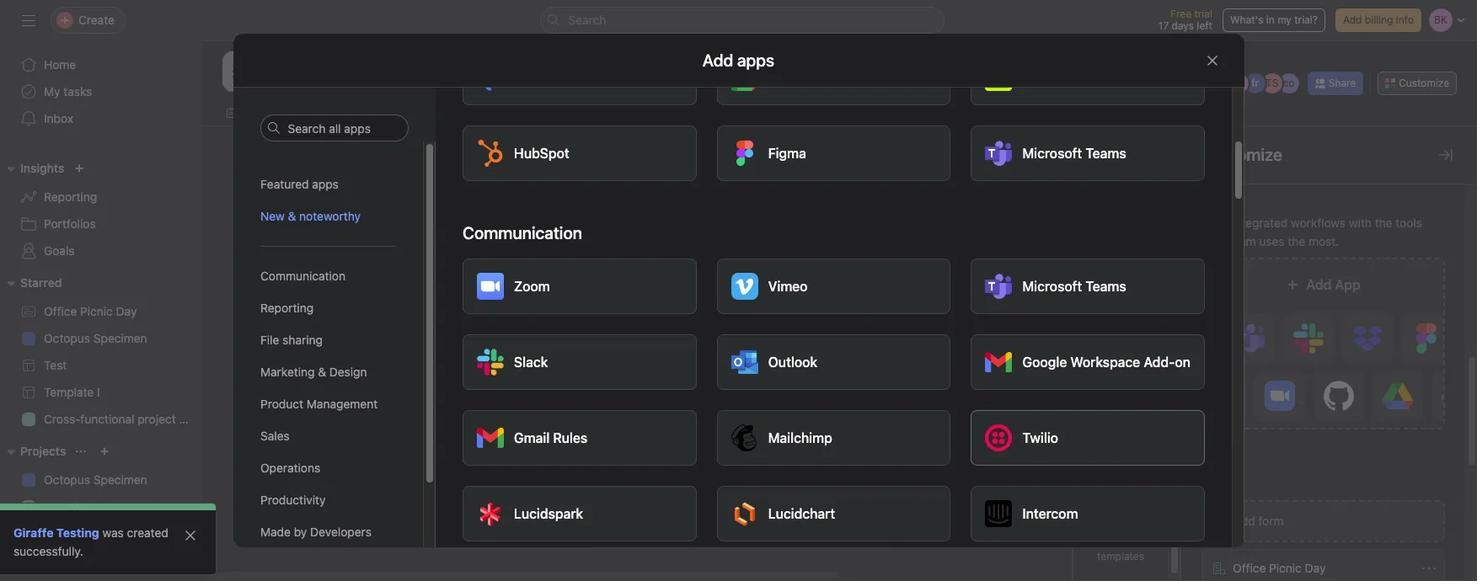 Task type: vqa. For each thing, say whether or not it's contained in the screenshot.
no filters button
no



Task type: describe. For each thing, give the bounding box(es) containing it.
outlook
[[768, 355, 818, 370]]

dashboard link
[[704, 104, 778, 122]]

slack button
[[462, 335, 697, 390]]

cross-functional project plan link inside the starred "element"
[[10, 406, 202, 433]]

vimeo
[[768, 279, 808, 294]]

day for office picnic day link
[[116, 304, 137, 319]]

test link
[[10, 352, 192, 379]]

communication button
[[260, 261, 396, 293]]

operations
[[260, 461, 320, 476]]

sales button
[[260, 421, 396, 453]]

tasks inside global element
[[63, 84, 92, 99]]

to inside how are tasks being added to this project?
[[840, 232, 856, 251]]

set
[[989, 393, 1007, 407]]

workflow
[[243, 307, 348, 339]]

mailchimp button
[[717, 411, 951, 466]]

operations button
[[260, 453, 396, 485]]

day for rightmost office picnic day button
[[1306, 562, 1327, 576]]

files link
[[888, 104, 927, 122]]

cross- for cross-functional project plan 'link' within the starred "element"
[[44, 412, 80, 427]]

projects element
[[0, 437, 202, 582]]

intercom
[[1023, 507, 1078, 522]]

list image
[[233, 62, 253, 82]]

home
[[44, 57, 76, 72]]

1
[[1106, 453, 1111, 465]]

process
[[384, 347, 434, 363]]

made
[[260, 525, 290, 540]]

form inside forms add form
[[1259, 514, 1285, 529]]

when
[[960, 340, 988, 352]]

hubspot button
[[462, 126, 697, 181]]

are
[[670, 232, 694, 251]]

picnic for office picnic day link
[[80, 304, 113, 319]]

gmail rules button
[[462, 411, 697, 466]]

this
[[1061, 340, 1080, 352]]

slack image
[[477, 349, 504, 376]]

untitled section button
[[957, 254, 1218, 284]]

trial
[[1195, 8, 1213, 20]]

being
[[742, 232, 785, 251]]

when tasks move to this section, what should happen automatically?
[[960, 340, 1183, 368]]

featured apps button
[[260, 169, 396, 201]]

octopus specimen link inside projects element
[[10, 467, 192, 494]]

build integrated workflows with the tools your team uses the most.
[[1202, 216, 1423, 249]]

global element
[[0, 41, 202, 142]]

microsoft teams image
[[985, 273, 1012, 300]]

plan for cross-functional project plan 'link' within the starred "element"
[[179, 412, 202, 427]]

plan for cross-functional project plan 'link' in the projects element
[[179, 527, 202, 541]]

insights element
[[0, 153, 202, 268]]

co
[[1284, 77, 1296, 89]]

design
[[329, 365, 367, 379]]

specimen inside projects element
[[93, 473, 147, 487]]

untitled
[[957, 261, 1007, 277]]

this project?
[[697, 255, 790, 275]]

twilio image
[[985, 425, 1012, 452]]

free
[[1171, 8, 1192, 20]]

octopus specimen inside projects element
[[44, 473, 147, 487]]

file sharing button
[[260, 325, 396, 357]]

set assignee
[[989, 393, 1059, 407]]

calendar
[[527, 105, 577, 120]]

1 horizontal spatial office picnic day
[[644, 387, 737, 401]]

to inside "when tasks move to this section, what should happen automatically?"
[[1049, 340, 1059, 352]]

product management
[[260, 397, 377, 411]]

starred element
[[0, 268, 202, 437]]

intercom button
[[971, 486, 1205, 542]]

my tasks
[[44, 84, 92, 99]]

twilio button
[[971, 411, 1205, 466]]

1 octopus specimen link from the top
[[10, 325, 192, 352]]

lucidchart button
[[717, 486, 951, 542]]

messages link
[[798, 104, 868, 122]]

functional for cross-functional project plan 'link' within the starred "element"
[[80, 412, 134, 427]]

what
[[1124, 340, 1148, 352]]

0 vertical spatial apps
[[1202, 191, 1235, 207]]

new
[[260, 209, 284, 223]]

docusign image
[[985, 64, 1012, 91]]

close this dialog image
[[1206, 54, 1220, 67]]

with
[[1350, 216, 1372, 230]]

team
[[1230, 234, 1257, 249]]

reporting inside reporting link
[[44, 190, 97, 204]]

created
[[127, 526, 168, 540]]

specimen inside the starred "element"
[[93, 331, 147, 346]]

picnic for rightmost office picnic day button
[[1270, 562, 1303, 576]]

office picnic day link
[[10, 298, 192, 325]]

i inside the starred "element"
[[97, 385, 100, 400]]

customize button
[[1379, 72, 1458, 95]]

octopus inside the starred "element"
[[44, 331, 90, 346]]

template i inside projects element
[[44, 500, 100, 514]]

task templates
[[1098, 535, 1145, 563]]

gmail rules
[[514, 431, 587, 446]]

file
[[260, 333, 279, 347]]

cross-functional project plan inside the starred "element"
[[44, 412, 202, 427]]

octopus inside projects element
[[44, 473, 90, 487]]

workflow
[[611, 105, 663, 120]]

search list box
[[540, 7, 945, 34]]

on
[[1175, 355, 1191, 370]]

overview
[[239, 105, 292, 120]]

goals link
[[10, 238, 192, 265]]

i inside projects element
[[97, 500, 100, 514]]

cross- for cross-functional project plan 'link' in the projects element
[[44, 527, 80, 541]]

share
[[1329, 77, 1357, 89]]

add billing info
[[1344, 13, 1415, 26]]

Search all apps text field
[[260, 115, 408, 142]]

in inside start building your workflow in two minutes automate your team's process and keep work flowing.
[[354, 307, 374, 339]]

app
[[1336, 277, 1361, 293]]

portfolios
[[44, 217, 96, 231]]

office for rightmost office picnic day button
[[1233, 562, 1267, 576]]

template for 2nd template i link from the bottom of the page
[[44, 385, 94, 400]]

starred
[[20, 276, 62, 290]]

template for second template i link from the top
[[44, 500, 94, 514]]

jira cloud image
[[477, 64, 504, 91]]

fr
[[1252, 77, 1260, 89]]

hubspot
[[514, 146, 569, 161]]

automatically?
[[999, 355, 1070, 368]]

inbox link
[[10, 105, 192, 132]]

microsoft teams image
[[985, 140, 1012, 167]]

what's
[[1231, 13, 1264, 26]]

building
[[305, 273, 397, 305]]

& for design
[[318, 365, 326, 379]]

manually
[[648, 304, 696, 318]]

projects
[[20, 444, 66, 459]]

test
[[44, 358, 67, 373]]

add for add billing info
[[1344, 13, 1363, 26]]

2 microsoft teams button from the top
[[971, 259, 1205, 314]]

add for add collaborators
[[989, 445, 1011, 460]]

board link
[[366, 104, 412, 122]]

close details image
[[1440, 148, 1454, 162]]

cross-functional project plan link inside projects element
[[10, 521, 202, 548]]

goals
[[44, 244, 75, 258]]

apps
[[312, 177, 338, 191]]

figma
[[768, 146, 806, 161]]

left
[[1198, 19, 1213, 32]]

new & noteworthy button
[[260, 201, 396, 233]]

outlook image
[[731, 349, 758, 376]]

figma button
[[717, 126, 951, 181]]

what's in my trial?
[[1231, 13, 1319, 26]]

office picnic day inside the starred "element"
[[44, 304, 137, 319]]

lucidchart image
[[731, 501, 758, 528]]



Task type: locate. For each thing, give the bounding box(es) containing it.
2 horizontal spatial day
[[1306, 562, 1327, 576]]

file sharing
[[260, 333, 322, 347]]

1 vertical spatial in
[[354, 307, 374, 339]]

overview link
[[226, 104, 292, 122]]

1 vertical spatial form
[[1259, 514, 1285, 529]]

0 vertical spatial to
[[840, 232, 856, 251]]

1 vertical spatial microsoft teams
[[1023, 279, 1127, 294]]

1 form
[[1106, 453, 1136, 465]]

0 horizontal spatial reporting
[[44, 190, 97, 204]]

0 vertical spatial office picnic day
[[44, 304, 137, 319]]

add inside button
[[1307, 277, 1332, 293]]

your inside build integrated workflows with the tools your team uses the most.
[[1202, 234, 1226, 249]]

google workspace add-on
[[1023, 355, 1191, 370]]

1 vertical spatial picnic
[[680, 387, 713, 401]]

template inside the starred "element"
[[44, 385, 94, 400]]

add to starred image
[[424, 76, 438, 89]]

1 vertical spatial template
[[44, 500, 94, 514]]

0 vertical spatial communication
[[462, 223, 582, 243]]

days
[[1172, 19, 1195, 32]]

featured apps
[[260, 177, 338, 191]]

2 horizontal spatial office
[[1233, 562, 1267, 576]]

list link
[[312, 104, 346, 122]]

project down test link
[[138, 412, 176, 427]]

office down manually
[[644, 387, 677, 401]]

add inside forms add form
[[1234, 514, 1256, 529]]

specimen down office picnic day link
[[93, 331, 147, 346]]

plan inside projects element
[[179, 527, 202, 541]]

0 horizontal spatial day
[[116, 304, 137, 319]]

1 vertical spatial reporting
[[260, 301, 313, 315]]

1 vertical spatial office
[[644, 387, 677, 401]]

0 vertical spatial form
[[1114, 453, 1136, 465]]

3 incomplete tasks
[[977, 296, 1067, 309]]

your up two minutes
[[403, 273, 454, 305]]

add left billing
[[1344, 13, 1363, 26]]

1 vertical spatial the
[[1289, 234, 1306, 249]]

microsoft teams for microsoft teams icon at the right of page
[[1023, 279, 1127, 294]]

1 cross- from the top
[[44, 412, 80, 427]]

successfully.
[[13, 545, 83, 559]]

1 horizontal spatial picnic
[[680, 387, 713, 401]]

octopus specimen inside the starred "element"
[[44, 331, 147, 346]]

office picnic day down outlook icon on the bottom
[[644, 387, 737, 401]]

0 horizontal spatial the
[[1289, 234, 1306, 249]]

work flowing.
[[243, 364, 326, 379]]

office
[[44, 304, 77, 319], [644, 387, 677, 401], [1233, 562, 1267, 576]]

0 vertical spatial template
[[44, 385, 94, 400]]

1 specimen from the top
[[93, 331, 147, 346]]

productivity
[[260, 493, 325, 508]]

1 vertical spatial cross-functional project plan
[[44, 527, 202, 541]]

free trial 17 days left
[[1159, 8, 1213, 32]]

1 horizontal spatial office picnic day button
[[1202, 550, 1446, 582]]

1 vertical spatial plan
[[179, 527, 202, 541]]

1 horizontal spatial your
[[403, 273, 454, 305]]

trial?
[[1295, 13, 1319, 26]]

1 project from the top
[[138, 412, 176, 427]]

1 cross-functional project plan link from the top
[[10, 406, 202, 433]]

2 cross-functional project plan link from the top
[[10, 521, 202, 548]]

cross- up projects
[[44, 412, 80, 427]]

lucidspark button
[[462, 486, 697, 542]]

reporting link
[[10, 184, 192, 211]]

1 octopus specimen from the top
[[44, 331, 147, 346]]

0 horizontal spatial office picnic day button
[[613, 375, 874, 414]]

start building your workflow in two minutes automate your team's process and keep work flowing.
[[243, 273, 521, 379]]

in up team's
[[354, 307, 374, 339]]

1 horizontal spatial day
[[716, 387, 737, 401]]

productivity button
[[260, 485, 396, 517]]

1 i from the top
[[97, 385, 100, 400]]

2 template from the top
[[44, 500, 94, 514]]

day for top office picnic day button
[[716, 387, 737, 401]]

in left my
[[1267, 13, 1275, 26]]

product management button
[[260, 389, 396, 421]]

1 vertical spatial to
[[1049, 340, 1059, 352]]

sales
[[260, 429, 289, 443]]

cross-functional project plan inside projects element
[[44, 527, 202, 541]]

to right added
[[840, 232, 856, 251]]

0 vertical spatial project
[[138, 412, 176, 427]]

add
[[1344, 13, 1363, 26], [1307, 277, 1332, 293], [989, 445, 1011, 460], [1234, 514, 1256, 529]]

template i
[[44, 385, 100, 400], [44, 500, 100, 514]]

& right "new"
[[288, 209, 296, 223]]

add left app
[[1307, 277, 1332, 293]]

projects button
[[0, 442, 66, 462]]

new & noteworthy
[[260, 209, 360, 223]]

0 horizontal spatial apps
[[1109, 370, 1134, 383]]

0 vertical spatial office picnic day button
[[613, 375, 874, 414]]

1 vertical spatial specimen
[[93, 473, 147, 487]]

tasks up this project?
[[698, 232, 738, 251]]

0 vertical spatial specimen
[[93, 331, 147, 346]]

communication inside button
[[260, 269, 345, 283]]

apps down what
[[1109, 370, 1134, 383]]

to left the this
[[1049, 340, 1059, 352]]

i up testing at left
[[97, 500, 100, 514]]

2 cross-functional project plan from the top
[[44, 527, 202, 541]]

tasks inside "when tasks move to this section, what should happen automatically?"
[[991, 340, 1017, 352]]

1 horizontal spatial customize
[[1400, 77, 1450, 89]]

office for top office picnic day button
[[644, 387, 677, 401]]

project for cross-functional project plan 'link' within the starred "element"
[[138, 412, 176, 427]]

add billing info button
[[1336, 8, 1422, 32]]

mailchimp
[[768, 431, 832, 446]]

customize down info
[[1400, 77, 1450, 89]]

1 horizontal spatial in
[[1267, 13, 1275, 26]]

add apps
[[703, 50, 775, 70]]

functional inside projects element
[[80, 527, 134, 541]]

0 vertical spatial picnic
[[80, 304, 113, 319]]

google calendar image
[[731, 64, 758, 91]]

microsoft teams
[[1023, 146, 1127, 161], [1023, 279, 1127, 294]]

1 vertical spatial office picnic day
[[644, 387, 737, 401]]

octopus specimen down office picnic day link
[[44, 331, 147, 346]]

1 cross-functional project plan from the top
[[44, 412, 202, 427]]

timeline
[[446, 105, 493, 120]]

1 vertical spatial communication
[[260, 269, 345, 283]]

0 horizontal spatial customize
[[1202, 145, 1283, 164]]

microsoft teams right microsoft teams image
[[1023, 146, 1127, 161]]

google workspace add-on image
[[985, 349, 1012, 376]]

template inside projects element
[[44, 500, 94, 514]]

2 horizontal spatial your
[[1202, 234, 1226, 249]]

hide sidebar image
[[22, 13, 35, 27]]

add down forms
[[1234, 514, 1256, 529]]

octopus down projects
[[44, 473, 90, 487]]

hubspot image
[[477, 140, 504, 167]]

billing
[[1366, 13, 1394, 26]]

0 vertical spatial cross-functional project plan link
[[10, 406, 202, 433]]

2 i from the top
[[97, 500, 100, 514]]

0 vertical spatial reporting
[[44, 190, 97, 204]]

timeline link
[[433, 104, 493, 122]]

1 horizontal spatial office
[[644, 387, 677, 401]]

testing
[[56, 526, 99, 540]]

office picnic day button down add form button
[[1202, 550, 1446, 582]]

reporting up portfolios
[[44, 190, 97, 204]]

communication up reporting button
[[260, 269, 345, 283]]

vimeo image
[[731, 273, 758, 300]]

office inside the starred "element"
[[44, 304, 77, 319]]

0 vertical spatial in
[[1267, 13, 1275, 26]]

inbox
[[44, 111, 73, 126]]

section
[[1010, 261, 1056, 277]]

google
[[1023, 355, 1067, 370]]

0 vertical spatial customize
[[1400, 77, 1450, 89]]

0 vertical spatial microsoft teams button
[[971, 126, 1205, 181]]

0 horizontal spatial your
[[307, 347, 335, 363]]

customize up integrated
[[1202, 145, 1283, 164]]

0 vertical spatial plan
[[179, 412, 202, 427]]

1 vertical spatial octopus specimen link
[[10, 467, 192, 494]]

0 vertical spatial octopus specimen
[[44, 331, 147, 346]]

0 horizontal spatial communication
[[260, 269, 345, 283]]

0 vertical spatial cross-functional project plan
[[44, 412, 202, 427]]

bk
[[1232, 77, 1246, 89]]

0 vertical spatial octopus
[[44, 331, 90, 346]]

0 horizontal spatial in
[[354, 307, 374, 339]]

1 template from the top
[[44, 385, 94, 400]]

1 microsoft teams from the top
[[1023, 146, 1127, 161]]

template i link up was
[[10, 494, 192, 521]]

zoom image
[[477, 273, 504, 300]]

& inside new & noteworthy button
[[288, 209, 296, 223]]

specimen
[[93, 331, 147, 346], [93, 473, 147, 487]]

2 plan from the top
[[179, 527, 202, 541]]

1 vertical spatial microsoft teams button
[[971, 259, 1205, 314]]

day up test link
[[116, 304, 137, 319]]

zoom
[[514, 279, 550, 294]]

0 vertical spatial functional
[[80, 412, 134, 427]]

tasks right my
[[63, 84, 92, 99]]

noteworthy
[[299, 209, 360, 223]]

most.
[[1309, 234, 1340, 249]]

2 vertical spatial office
[[1233, 562, 1267, 576]]

day down outlook icon on the bottom
[[716, 387, 737, 401]]

0 vertical spatial octopus specimen link
[[10, 325, 192, 352]]

0 vertical spatial &
[[288, 209, 296, 223]]

2 vertical spatial day
[[1306, 562, 1327, 576]]

plan inside the starred "element"
[[179, 412, 202, 427]]

1 vertical spatial office picnic day button
[[1202, 550, 1446, 582]]

my
[[1278, 13, 1292, 26]]

office for office picnic day link
[[44, 304, 77, 319]]

add inside "button"
[[1344, 13, 1363, 26]]

mailchimp image
[[731, 425, 758, 452]]

the
[[1376, 216, 1393, 230], [1289, 234, 1306, 249]]

1 template i from the top
[[44, 385, 100, 400]]

1 horizontal spatial reporting
[[260, 301, 313, 315]]

1 vertical spatial &
[[318, 365, 326, 379]]

picnic inside office picnic day link
[[80, 304, 113, 319]]

0 vertical spatial office
[[44, 304, 77, 319]]

happen
[[960, 355, 997, 368]]

office picnic day
[[44, 304, 137, 319], [644, 387, 737, 401], [1233, 562, 1327, 576]]

list
[[325, 105, 346, 120]]

1 vertical spatial octopus specimen
[[44, 473, 147, 487]]

day down add form button
[[1306, 562, 1327, 576]]

0 horizontal spatial form
[[1114, 453, 1136, 465]]

functional inside the starred "element"
[[80, 412, 134, 427]]

functional for cross-functional project plan 'link' in the projects element
[[80, 527, 134, 541]]

1 vertical spatial template i link
[[10, 494, 192, 521]]

template down test
[[44, 385, 94, 400]]

2 octopus from the top
[[44, 473, 90, 487]]

reporting up file sharing
[[260, 301, 313, 315]]

zoom button
[[462, 259, 697, 314]]

& for noteworthy
[[288, 209, 296, 223]]

1 vertical spatial day
[[716, 387, 737, 401]]

& inside marketing & design button
[[318, 365, 326, 379]]

cross- up successfully.
[[44, 527, 80, 541]]

office picnic day down add form button
[[1233, 562, 1327, 576]]

office down starred
[[44, 304, 77, 319]]

add app button
[[1189, 258, 1459, 430]]

communication up zoom
[[462, 223, 582, 243]]

tasks
[[63, 84, 92, 99], [698, 232, 738, 251], [1042, 296, 1067, 309], [991, 340, 1017, 352]]

2 cross- from the top
[[44, 527, 80, 541]]

untitled section
[[957, 261, 1056, 277]]

figma image
[[731, 140, 758, 167]]

template i down test
[[44, 385, 100, 400]]

2 octopus specimen link from the top
[[10, 467, 192, 494]]

add left twilio
[[989, 445, 1011, 460]]

marketing
[[260, 365, 314, 379]]

task
[[1110, 535, 1132, 548]]

2 octopus specimen from the top
[[44, 473, 147, 487]]

octopus specimen up was
[[44, 473, 147, 487]]

forms
[[1202, 478, 1242, 493]]

1 plan from the top
[[179, 412, 202, 427]]

template i link down test
[[10, 379, 192, 406]]

& left design
[[318, 365, 326, 379]]

tasks left move
[[991, 340, 1017, 352]]

1 vertical spatial template i
[[44, 500, 100, 514]]

invite button
[[16, 545, 89, 575]]

should
[[1151, 340, 1183, 352]]

project for cross-functional project plan 'link' in the projects element
[[138, 527, 176, 541]]

office picnic day up test link
[[44, 304, 137, 319]]

add for add app
[[1307, 277, 1332, 293]]

2 project from the top
[[138, 527, 176, 541]]

2 horizontal spatial office picnic day
[[1233, 562, 1327, 576]]

tasks inside how are tasks being added to this project?
[[698, 232, 738, 251]]

search
[[569, 13, 607, 27]]

microsoft teams down section
[[1023, 279, 1127, 294]]

2 specimen from the top
[[93, 473, 147, 487]]

0 horizontal spatial &
[[288, 209, 296, 223]]

1 horizontal spatial to
[[1049, 340, 1059, 352]]

octopus specimen link up was
[[10, 467, 192, 494]]

0 horizontal spatial office picnic day
[[44, 304, 137, 319]]

share button
[[1308, 72, 1364, 95]]

2 functional from the top
[[80, 527, 134, 541]]

1 vertical spatial cross-
[[44, 527, 80, 541]]

add app
[[1307, 277, 1361, 293]]

0 horizontal spatial to
[[840, 232, 856, 251]]

microsoft teams for microsoft teams image
[[1023, 146, 1127, 161]]

2 horizontal spatial picnic
[[1270, 562, 1303, 576]]

None text field
[[273, 67, 392, 98]]

1 horizontal spatial communication
[[462, 223, 582, 243]]

the right uses
[[1289, 234, 1306, 249]]

sharing
[[282, 333, 322, 347]]

made by developers button
[[260, 517, 396, 549]]

1 functional from the top
[[80, 412, 134, 427]]

portfolios link
[[10, 211, 192, 238]]

your down build
[[1202, 234, 1226, 249]]

1 template i link from the top
[[10, 379, 192, 406]]

team's
[[338, 347, 381, 363]]

close image
[[184, 529, 197, 543]]

apps up build
[[1202, 191, 1235, 207]]

0 vertical spatial microsoft teams
[[1023, 146, 1127, 161]]

1 vertical spatial apps
[[1109, 370, 1134, 383]]

1 vertical spatial cross-functional project plan link
[[10, 521, 202, 548]]

giraffe testing link
[[13, 526, 99, 540]]

0 vertical spatial template i
[[44, 385, 100, 400]]

ts
[[1266, 77, 1279, 89]]

2 template i link from the top
[[10, 494, 192, 521]]

template i inside the starred "element"
[[44, 385, 100, 400]]

1 microsoft teams button from the top
[[971, 126, 1205, 181]]

your up marketing & design
[[307, 347, 335, 363]]

move
[[1020, 340, 1046, 352]]

i down test link
[[97, 385, 100, 400]]

by
[[294, 525, 307, 540]]

intercom image
[[985, 501, 1012, 528]]

featured
[[260, 177, 309, 191]]

dashboard
[[717, 105, 778, 120]]

0 vertical spatial template i link
[[10, 379, 192, 406]]

0 horizontal spatial office
[[44, 304, 77, 319]]

1 octopus from the top
[[44, 331, 90, 346]]

the right with
[[1376, 216, 1393, 230]]

2 vertical spatial your
[[307, 347, 335, 363]]

1 vertical spatial your
[[403, 273, 454, 305]]

project left close image
[[138, 527, 176, 541]]

rules
[[1108, 288, 1134, 300]]

octopus up test
[[44, 331, 90, 346]]

octopus specimen link up test
[[10, 325, 192, 352]]

1 vertical spatial customize
[[1202, 145, 1283, 164]]

0 horizontal spatial picnic
[[80, 304, 113, 319]]

project inside the starred "element"
[[138, 412, 176, 427]]

0 vertical spatial i
[[97, 385, 100, 400]]

1 horizontal spatial form
[[1259, 514, 1285, 529]]

what's in my trial? button
[[1223, 8, 1326, 32]]

2 template i from the top
[[44, 500, 100, 514]]

0 vertical spatial the
[[1376, 216, 1393, 230]]

in inside button
[[1267, 13, 1275, 26]]

octopus specimen link
[[10, 325, 192, 352], [10, 467, 192, 494]]

lucidspark image
[[477, 501, 504, 528]]

office picnic day button up mailchimp icon
[[613, 375, 874, 414]]

specimen up was
[[93, 473, 147, 487]]

1 vertical spatial i
[[97, 500, 100, 514]]

assignee
[[1010, 393, 1059, 407]]

2 microsoft teams from the top
[[1023, 279, 1127, 294]]

picnic for top office picnic day button
[[680, 387, 713, 401]]

gmail rules image
[[477, 425, 504, 452]]

0 vertical spatial cross-
[[44, 412, 80, 427]]

1 horizontal spatial &
[[318, 365, 326, 379]]

tasks down section
[[1042, 296, 1067, 309]]

2 vertical spatial office picnic day
[[1233, 562, 1327, 576]]

1 horizontal spatial apps
[[1202, 191, 1235, 207]]

template up testing at left
[[44, 500, 94, 514]]

2 vertical spatial picnic
[[1270, 562, 1303, 576]]

added
[[788, 232, 837, 251]]

0 vertical spatial your
[[1202, 234, 1226, 249]]

invite
[[47, 552, 78, 567]]

cross-functional project plan link
[[10, 406, 202, 433], [10, 521, 202, 548]]

how are tasks being added to this project?
[[632, 232, 856, 275]]

reporting inside reporting button
[[260, 301, 313, 315]]

1 horizontal spatial the
[[1376, 216, 1393, 230]]

made by developers
[[260, 525, 371, 540]]

office down forms add form
[[1233, 562, 1267, 576]]

automate
[[243, 347, 304, 363]]

lucidchart
[[768, 507, 835, 522]]

customize inside dropdown button
[[1400, 77, 1450, 89]]

template i up testing at left
[[44, 500, 100, 514]]

add inside 'button'
[[989, 445, 1011, 460]]

1 vertical spatial functional
[[80, 527, 134, 541]]

messages
[[812, 105, 868, 120]]

cross- inside the starred "element"
[[44, 412, 80, 427]]

cross- inside projects element
[[44, 527, 80, 541]]

day inside the starred "element"
[[116, 304, 137, 319]]

0 vertical spatial day
[[116, 304, 137, 319]]



